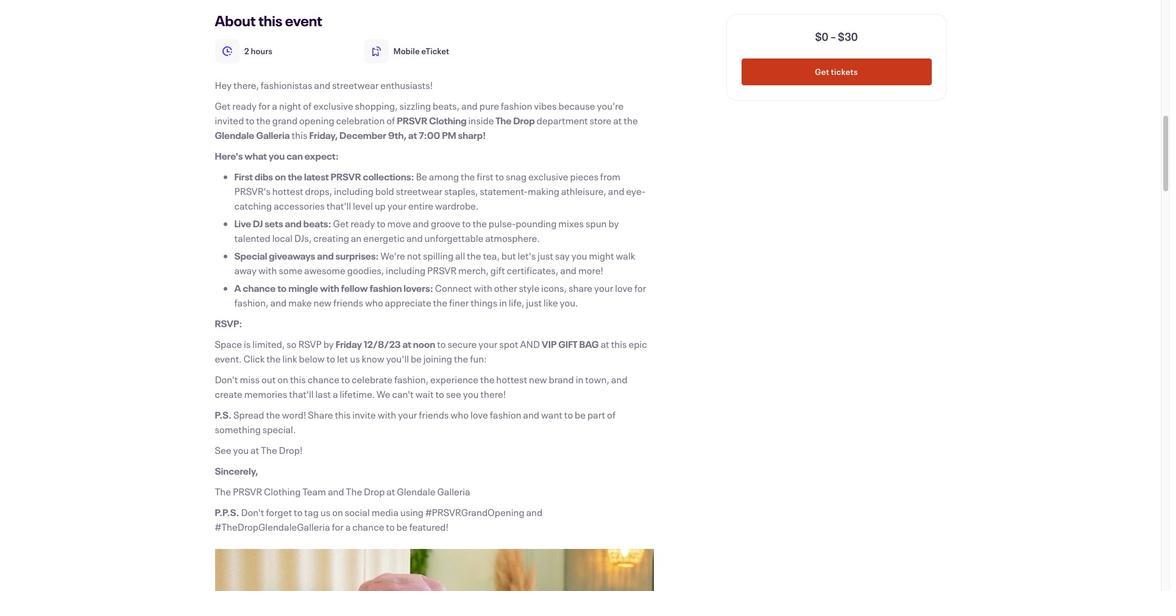 Task type: locate. For each thing, give the bounding box(es) containing it.
the left finer
[[433, 296, 448, 309]]

2 vertical spatial chance
[[353, 521, 384, 534]]

0 vertical spatial including
[[334, 185, 374, 198]]

surprises:
[[336, 249, 379, 262]]

bag
[[580, 338, 599, 351]]

love inside connect with other style icons, share your love for fashion, and make new friends who appreciate the finer things in life, just like you.
[[615, 282, 633, 295]]

tickets
[[832, 66, 859, 77]]

and right #prsvrgrandopening
[[527, 506, 543, 519]]

that'll left level
[[327, 199, 351, 212]]

ready down there,
[[232, 99, 257, 112]]

of right night
[[303, 99, 312, 112]]

memories
[[244, 388, 287, 401]]

1 horizontal spatial chance
[[308, 373, 340, 386]]

for down the prsvr clothing team and the drop at glendale galleria
[[332, 521, 344, 534]]

the up special.
[[266, 409, 280, 421]]

get for get ready to move and groove to the pulse-pounding mixes spun by talented local djs, creating an energetic and unforgettable atmosphere.
[[333, 217, 349, 230]]

don't inside don't forget to tag us on social media using #prsvrgrandopening and #thedropglendalegalleria for a chance to be featured!
[[241, 506, 264, 519]]

at right 'bag'
[[601, 338, 610, 351]]

of inside "spread the word! share this invite with your friends who love fashion and want to be part of something special."
[[607, 409, 616, 421]]

to inside "be among the first to snag exclusive pieces from prsvr's hottest drops, including bold streetwear staples, statement-making athleisure, and eye- catching accessories that'll level up your entire wardrobe."
[[496, 170, 504, 183]]

the inside don't miss out on this chance to celebrate fashion, experience the hottest new brand in town, and create memories that'll last a lifetime. we can't wait to see you there!
[[481, 373, 495, 386]]

0 vertical spatial for
[[259, 99, 270, 112]]

0 vertical spatial glendale
[[215, 129, 254, 141]]

including up level
[[334, 185, 374, 198]]

at
[[614, 114, 622, 127], [408, 129, 417, 141], [403, 338, 412, 351], [601, 338, 610, 351], [251, 444, 259, 457], [387, 485, 395, 498]]

this left the invite on the left
[[335, 409, 351, 421]]

2 hours
[[244, 45, 273, 57]]

fashion up appreciate
[[370, 282, 402, 295]]

more!
[[579, 264, 604, 277]]

spot
[[500, 338, 519, 351]]

prsvr inside 'we're not spilling all the tea, but let's just say you might walk away with some awesome goodies, including prsvr merch, gift certificates, and more!'
[[428, 264, 457, 277]]

drop inside prsvr clothing inside the drop department store at the glendale galleria this friday, december 9th, at 7:00 pm sharp!
[[514, 114, 535, 127]]

brand
[[549, 373, 574, 386]]

and left want on the left bottom of the page
[[523, 409, 540, 421]]

to up joining
[[437, 338, 446, 351]]

drop up media
[[364, 485, 385, 498]]

be inside "spread the word! share this invite with your friends who love fashion and want to be part of something special."
[[575, 409, 586, 421]]

hey
[[215, 79, 232, 91]]

life,
[[509, 296, 525, 309]]

clothing up 'forget'
[[264, 485, 301, 498]]

to right 'invited'
[[246, 114, 255, 127]]

exclusive up opening
[[314, 99, 354, 112]]

7:00
[[419, 129, 440, 141]]

by
[[609, 217, 619, 230], [324, 338, 334, 351]]

like
[[544, 296, 558, 309]]

0 horizontal spatial ready
[[232, 99, 257, 112]]

be down noon
[[411, 352, 422, 365]]

1 vertical spatial glendale
[[397, 485, 436, 498]]

1 vertical spatial new
[[529, 373, 547, 386]]

in inside connect with other style icons, share your love for fashion, and make new friends who appreciate the finer things in life, just like you.
[[500, 296, 507, 309]]

opening
[[299, 114, 335, 127]]

streetwear up entire on the left top of the page
[[396, 185, 443, 198]]

the
[[256, 114, 271, 127], [624, 114, 638, 127], [288, 170, 303, 183], [461, 170, 475, 183], [473, 217, 487, 230], [467, 249, 481, 262], [433, 296, 448, 309], [267, 352, 281, 365], [454, 352, 469, 365], [481, 373, 495, 386], [266, 409, 280, 421]]

1 vertical spatial love
[[471, 409, 488, 421]]

friends down the wait
[[419, 409, 449, 421]]

0 vertical spatial be
[[411, 352, 422, 365]]

$30
[[838, 29, 858, 44]]

night
[[279, 99, 301, 112]]

us right let
[[350, 352, 360, 365]]

and down say
[[561, 264, 577, 277]]

vip
[[542, 338, 557, 351]]

get inside get ready to move and groove to the pulse-pounding mixes spun by talented local djs, creating an energetic and unforgettable atmosphere.
[[333, 217, 349, 230]]

below
[[299, 352, 325, 365]]

love down walk at the top
[[615, 282, 633, 295]]

at inside at this epic event. click the link below to let us know you'll be joining the fun:
[[601, 338, 610, 351]]

for inside don't forget to tag us on social media using #prsvrgrandopening and #thedropglendalegalleria for a chance to be featured!
[[332, 521, 344, 534]]

1 vertical spatial streetwear
[[396, 185, 443, 198]]

1 horizontal spatial in
[[576, 373, 584, 386]]

1 vertical spatial clothing
[[264, 485, 301, 498]]

with inside connect with other style icons, share your love for fashion, and make new friends who appreciate the finer things in life, just like you.
[[474, 282, 493, 295]]

0 horizontal spatial galleria
[[256, 129, 290, 141]]

can't
[[392, 388, 414, 401]]

so
[[287, 338, 297, 351]]

0 vertical spatial ready
[[232, 99, 257, 112]]

1 vertical spatial drop
[[364, 485, 385, 498]]

the up there!
[[481, 373, 495, 386]]

1 horizontal spatial including
[[386, 264, 426, 277]]

chance inside don't miss out on this chance to celebrate fashion, experience the hottest new brand in town, and create memories that'll last a lifetime. we can't wait to see you there!
[[308, 373, 340, 386]]

1 horizontal spatial by
[[609, 217, 619, 230]]

love down there!
[[471, 409, 488, 421]]

friday
[[336, 338, 362, 351]]

who inside "spread the word! share this invite with your friends who love fashion and want to be part of something special."
[[451, 409, 469, 421]]

for inside connect with other style icons, share your love for fashion, and make new friends who appreciate the finer things in life, just like you.
[[635, 282, 647, 295]]

dibs
[[255, 170, 273, 183]]

2 vertical spatial of
[[607, 409, 616, 421]]

0 vertical spatial a
[[272, 99, 277, 112]]

1 vertical spatial friends
[[419, 409, 449, 421]]

0 horizontal spatial love
[[471, 409, 488, 421]]

to left tag
[[294, 506, 303, 519]]

2 vertical spatial a
[[346, 521, 351, 534]]

1 horizontal spatial get
[[333, 217, 349, 230]]

special
[[234, 249, 267, 262]]

ready for an
[[351, 217, 375, 230]]

things
[[471, 296, 498, 309]]

with
[[259, 264, 277, 277], [320, 282, 340, 295], [474, 282, 493, 295], [378, 409, 397, 421]]

0 vertical spatial fashion,
[[234, 296, 269, 309]]

don't miss out on this chance to celebrate fashion, experience the hottest new brand in town, and create memories that'll last a lifetime. we can't wait to see you there!
[[215, 373, 628, 401]]

december
[[340, 129, 387, 141]]

statement-
[[480, 185, 528, 198]]

new left brand
[[529, 373, 547, 386]]

energetic
[[364, 232, 405, 245]]

new down a chance to mingle with fellow fashion lovers:
[[314, 296, 332, 309]]

fashion inside "spread the word! share this invite with your friends who love fashion and want to be part of something special."
[[490, 409, 522, 421]]

galleria down grand
[[256, 129, 290, 141]]

get for get tickets
[[816, 66, 830, 77]]

1 horizontal spatial hottest
[[497, 373, 528, 386]]

hottest up "accessories"
[[273, 185, 304, 198]]

something
[[215, 423, 261, 436]]

get inside get ready for a night of exclusive shopping, sizzling beats, and pure fashion vibes because you're invited to the grand opening celebration of
[[215, 99, 231, 112]]

and down from
[[609, 185, 625, 198]]

chance down the social
[[353, 521, 384, 534]]

in
[[500, 296, 507, 309], [576, 373, 584, 386]]

and down entire on the left top of the page
[[413, 217, 429, 230]]

1 horizontal spatial don't
[[241, 506, 264, 519]]

to left let
[[327, 352, 336, 365]]

0 horizontal spatial including
[[334, 185, 374, 198]]

1 vertical spatial in
[[576, 373, 584, 386]]

0 horizontal spatial streetwear
[[332, 79, 379, 91]]

0 vertical spatial hottest
[[273, 185, 304, 198]]

your right up
[[388, 199, 407, 212]]

see
[[446, 388, 462, 401]]

1 vertical spatial hottest
[[497, 373, 528, 386]]

1 vertical spatial on
[[278, 373, 288, 386]]

be
[[416, 170, 427, 183]]

on
[[275, 170, 286, 183], [278, 373, 288, 386], [332, 506, 343, 519]]

0 vertical spatial streetwear
[[332, 79, 379, 91]]

0 vertical spatial love
[[615, 282, 633, 295]]

ready
[[232, 99, 257, 112], [351, 217, 375, 230]]

1 horizontal spatial glendale
[[397, 485, 436, 498]]

fashion
[[501, 99, 533, 112], [370, 282, 402, 295], [490, 409, 522, 421]]

share
[[569, 282, 593, 295]]

0 horizontal spatial in
[[500, 296, 507, 309]]

just down style
[[527, 296, 542, 309]]

streetwear up shopping,
[[332, 79, 379, 91]]

your down can't
[[398, 409, 417, 421]]

be down using on the bottom left
[[397, 521, 408, 534]]

glendale up using on the bottom left
[[397, 485, 436, 498]]

glendale down 'invited'
[[215, 129, 254, 141]]

on right dibs
[[275, 170, 286, 183]]

1 vertical spatial that'll
[[289, 388, 314, 401]]

because
[[559, 99, 596, 112]]

a chance to mingle with fellow fashion lovers:
[[234, 282, 433, 295]]

0 horizontal spatial us
[[321, 506, 331, 519]]

friday,
[[309, 129, 338, 141]]

with down 'we'
[[378, 409, 397, 421]]

last
[[316, 388, 331, 401]]

and inside "spread the word! share this invite with your friends who love fashion and want to be part of something special."
[[523, 409, 540, 421]]

1 horizontal spatial who
[[451, 409, 469, 421]]

who down fellow
[[365, 296, 383, 309]]

atmosphere.
[[486, 232, 540, 245]]

get left tickets
[[816, 66, 830, 77]]

chance up "last"
[[308, 373, 340, 386]]

0 horizontal spatial that'll
[[289, 388, 314, 401]]

this down the link
[[290, 373, 306, 386]]

a
[[234, 282, 241, 295]]

prsvr clothing inside the drop department store at the glendale galleria this friday, december 9th, at 7:00 pm sharp!
[[215, 114, 638, 141]]

this inside don't miss out on this chance to celebrate fashion, experience the hottest new brand in town, and create memories that'll last a lifetime. we can't wait to see you there!
[[290, 373, 306, 386]]

connect
[[435, 282, 472, 295]]

just left say
[[538, 249, 554, 262]]

0 horizontal spatial hottest
[[273, 185, 304, 198]]

2 vertical spatial fashion
[[490, 409, 522, 421]]

drop
[[514, 114, 535, 127], [364, 485, 385, 498]]

at down 'you're'
[[614, 114, 622, 127]]

2 horizontal spatial of
[[607, 409, 616, 421]]

don't inside don't miss out on this chance to celebrate fashion, experience the hottest new brand in town, and create memories that'll last a lifetime. we can't wait to see you there!
[[215, 373, 238, 386]]

among
[[429, 170, 459, 183]]

chance
[[243, 282, 276, 295], [308, 373, 340, 386], [353, 521, 384, 534]]

sincerely,
[[215, 465, 258, 478]]

0 vertical spatial new
[[314, 296, 332, 309]]

1 horizontal spatial galleria
[[438, 485, 471, 498]]

1 horizontal spatial clothing
[[429, 114, 467, 127]]

the inside "spread the word! share this invite with your friends who love fashion and want to be part of something special."
[[266, 409, 280, 421]]

1 vertical spatial chance
[[308, 373, 340, 386]]

of
[[303, 99, 312, 112], [387, 114, 395, 127], [607, 409, 616, 421]]

0 vertical spatial that'll
[[327, 199, 351, 212]]

2 horizontal spatial chance
[[353, 521, 384, 534]]

new inside don't miss out on this chance to celebrate fashion, experience the hottest new brand in town, and create memories that'll last a lifetime. we can't wait to see you there!
[[529, 373, 547, 386]]

0 horizontal spatial glendale
[[215, 129, 254, 141]]

you inside don't miss out on this chance to celebrate fashion, experience the hottest new brand in town, and create memories that'll last a lifetime. we can't wait to see you there!
[[463, 388, 479, 401]]

and inside get ready for a night of exclusive shopping, sizzling beats, and pure fashion vibes because you're invited to the grand opening celebration of
[[462, 99, 478, 112]]

about
[[215, 11, 256, 30]]

your inside connect with other style icons, share your love for fashion, and make new friends who appreciate the finer things in life, just like you.
[[595, 282, 614, 295]]

your down more!
[[595, 282, 614, 295]]

new inside connect with other style icons, share your love for fashion, and make new friends who appreciate the finer things in life, just like you.
[[314, 296, 332, 309]]

get up 'invited'
[[215, 99, 231, 112]]

2 horizontal spatial for
[[635, 282, 647, 295]]

exclusive inside "be among the first to snag exclusive pieces from prsvr's hottest drops, including bold streetwear staples, statement-making athleisure, and eye- catching accessories that'll level up your entire wardrobe."
[[529, 170, 569, 183]]

0 vertical spatial fashion
[[501, 99, 533, 112]]

1 horizontal spatial a
[[333, 388, 338, 401]]

0 horizontal spatial who
[[365, 296, 383, 309]]

walk
[[616, 249, 636, 262]]

invite
[[353, 409, 376, 421]]

2 vertical spatial be
[[397, 521, 408, 534]]

exclusive inside get ready for a night of exclusive shopping, sizzling beats, and pure fashion vibes because you're invited to the grand opening celebration of
[[314, 99, 354, 112]]

the up p.p.s.
[[215, 485, 231, 498]]

1 horizontal spatial drop
[[514, 114, 535, 127]]

2 vertical spatial for
[[332, 521, 344, 534]]

1 horizontal spatial exclusive
[[529, 170, 569, 183]]

1 vertical spatial a
[[333, 388, 338, 401]]

1 vertical spatial just
[[527, 296, 542, 309]]

town,
[[586, 373, 610, 386]]

in left the town, on the bottom right of page
[[576, 373, 584, 386]]

1 vertical spatial fashion,
[[395, 373, 429, 386]]

the up staples,
[[461, 170, 475, 183]]

0 horizontal spatial don't
[[215, 373, 238, 386]]

0 horizontal spatial of
[[303, 99, 312, 112]]

0 horizontal spatial get
[[215, 99, 231, 112]]

0 horizontal spatial chance
[[243, 282, 276, 295]]

goodies,
[[347, 264, 384, 277]]

in left 'life,'
[[500, 296, 507, 309]]

streetwear inside "be among the first to snag exclusive pieces from prsvr's hottest drops, including bold streetwear staples, statement-making athleisure, and eye- catching accessories that'll level up your entire wardrobe."
[[396, 185, 443, 198]]

talented
[[234, 232, 271, 245]]

1 horizontal spatial ready
[[351, 217, 375, 230]]

0 vertical spatial clothing
[[429, 114, 467, 127]]

just inside 'we're not spilling all the tea, but let's just say you might walk away with some awesome goodies, including prsvr merch, gift certificates, and more!'
[[538, 249, 554, 262]]

vibes
[[534, 99, 557, 112]]

and left make
[[270, 296, 287, 309]]

latest
[[304, 170, 329, 183]]

ready inside get ready for a night of exclusive shopping, sizzling beats, and pure fashion vibes because you're invited to the grand opening celebration of
[[232, 99, 257, 112]]

2 horizontal spatial be
[[575, 409, 586, 421]]

this inside "spread the word! share this invite with your friends who love fashion and want to be part of something special."
[[335, 409, 351, 421]]

1 horizontal spatial be
[[411, 352, 422, 365]]

be inside at this epic event. click the link below to let us know you'll be joining the fun:
[[411, 352, 422, 365]]

0 vertical spatial in
[[500, 296, 507, 309]]

the left 'pulse-'
[[473, 217, 487, 230]]

hottest up there!
[[497, 373, 528, 386]]

new for brand
[[529, 373, 547, 386]]

1 horizontal spatial friends
[[419, 409, 449, 421]]

friends inside connect with other style icons, share your love for fashion, and make new friends who appreciate the finer things in life, just like you.
[[334, 296, 364, 309]]

ready for to
[[232, 99, 257, 112]]

1 vertical spatial of
[[387, 114, 395, 127]]

word!
[[282, 409, 306, 421]]

that'll left "last"
[[289, 388, 314, 401]]

the inside prsvr clothing inside the drop department store at the glendale galleria this friday, december 9th, at 7:00 pm sharp!
[[624, 114, 638, 127]]

and right team on the bottom
[[328, 485, 344, 498]]

1 vertical spatial for
[[635, 282, 647, 295]]

0 horizontal spatial fashion,
[[234, 296, 269, 309]]

don't up #thedropglendalegalleria
[[241, 506, 264, 519]]

0 vertical spatial us
[[350, 352, 360, 365]]

with up things on the left bottom
[[474, 282, 493, 295]]

fun:
[[470, 352, 487, 365]]

a down the social
[[346, 521, 351, 534]]

0 vertical spatial by
[[609, 217, 619, 230]]

there!
[[481, 388, 506, 401]]

fashion down there!
[[490, 409, 522, 421]]

this left epic
[[611, 338, 627, 351]]

0 horizontal spatial a
[[272, 99, 277, 112]]

this down grand
[[292, 129, 308, 141]]

fashion inside get ready for a night of exclusive shopping, sizzling beats, and pure fashion vibes because you're invited to the grand opening celebration of
[[501, 99, 533, 112]]

to down media
[[386, 521, 395, 534]]

exclusive up making
[[529, 170, 569, 183]]

prsvr inside prsvr clothing inside the drop department store at the glendale galleria this friday, december 9th, at 7:00 pm sharp!
[[397, 114, 428, 127]]

at left noon
[[403, 338, 412, 351]]

including inside "be among the first to snag exclusive pieces from prsvr's hottest drops, including bold streetwear staples, statement-making athleisure, and eye- catching accessories that'll level up your entire wardrobe."
[[334, 185, 374, 198]]

us inside don't forget to tag us on social media using #prsvrgrandopening and #thedropglendalegalleria for a chance to be featured!
[[321, 506, 331, 519]]

0 vertical spatial drop
[[514, 114, 535, 127]]

including down the not
[[386, 264, 426, 277]]

lovers:
[[404, 282, 433, 295]]

chance right "a"
[[243, 282, 276, 295]]

you.
[[560, 296, 579, 309]]

0 horizontal spatial for
[[259, 99, 270, 112]]

get inside button
[[816, 66, 830, 77]]

0 vertical spatial just
[[538, 249, 554, 262]]

clothing
[[429, 114, 467, 127], [264, 485, 301, 498]]

1 vertical spatial exclusive
[[529, 170, 569, 183]]

be among the first to snag exclusive pieces from prsvr's hottest drops, including bold streetwear staples, statement-making athleisure, and eye- catching accessories that'll level up your entire wardrobe.
[[234, 170, 646, 212]]

0 vertical spatial friends
[[334, 296, 364, 309]]

0 horizontal spatial exclusive
[[314, 99, 354, 112]]

epic
[[629, 338, 647, 351]]

love inside "spread the word! share this invite with your friends who love fashion and want to be part of something special."
[[471, 409, 488, 421]]

your inside "be among the first to snag exclusive pieces from prsvr's hottest drops, including bold streetwear staples, statement-making athleisure, and eye- catching accessories that'll level up your entire wardrobe."
[[388, 199, 407, 212]]

the inside get ready to move and groove to the pulse-pounding mixes spun by talented local djs, creating an energetic and unforgettable atmosphere.
[[473, 217, 487, 230]]

1 vertical spatial by
[[324, 338, 334, 351]]

new
[[314, 296, 332, 309], [529, 373, 547, 386]]

and up the "inside"
[[462, 99, 478, 112]]

but
[[502, 249, 516, 262]]

giveaways
[[269, 249, 316, 262]]

with down awesome
[[320, 282, 340, 295]]

you
[[269, 149, 285, 162], [572, 249, 588, 262], [463, 388, 479, 401], [233, 444, 249, 457]]

on right out
[[278, 373, 288, 386]]

1 vertical spatial ready
[[351, 217, 375, 230]]

galleria up #prsvrgrandopening
[[438, 485, 471, 498]]

with inside 'we're not spilling all the tea, but let's just say you might walk away with some awesome goodies, including prsvr merch, gift certificates, and more!'
[[259, 264, 277, 277]]

using
[[400, 506, 424, 519]]

eticket
[[422, 45, 450, 57]]

a inside don't forget to tag us on social media using #prsvrgrandopening and #thedropglendalegalleria for a chance to be featured!
[[346, 521, 351, 534]]

1 horizontal spatial that'll
[[327, 199, 351, 212]]

by right rsvp
[[324, 338, 334, 351]]

at down something
[[251, 444, 259, 457]]

prsvr down the spilling
[[428, 264, 457, 277]]

2 vertical spatial get
[[333, 217, 349, 230]]

clothing inside prsvr clothing inside the drop department store at the glendale galleria this friday, december 9th, at 7:00 pm sharp!
[[429, 114, 467, 127]]

us right tag
[[321, 506, 331, 519]]

2 horizontal spatial a
[[346, 521, 351, 534]]

move
[[388, 217, 411, 230]]

get
[[816, 66, 830, 77], [215, 99, 231, 112], [333, 217, 349, 230]]

to right first
[[496, 170, 504, 183]]

the right all
[[467, 249, 481, 262]]

you'll
[[386, 352, 409, 365]]

that'll
[[327, 199, 351, 212], [289, 388, 314, 401]]

new for friends
[[314, 296, 332, 309]]

1 vertical spatial us
[[321, 506, 331, 519]]

0 vertical spatial galleria
[[256, 129, 290, 141]]

1 horizontal spatial for
[[332, 521, 344, 534]]

and
[[314, 79, 331, 91], [462, 99, 478, 112], [609, 185, 625, 198], [285, 217, 302, 230], [413, 217, 429, 230], [407, 232, 423, 245], [317, 249, 334, 262], [561, 264, 577, 277], [270, 296, 287, 309], [612, 373, 628, 386], [523, 409, 540, 421], [328, 485, 344, 498], [527, 506, 543, 519]]

the down "pure"
[[496, 114, 512, 127]]

0 vertical spatial exclusive
[[314, 99, 354, 112]]

fellow
[[341, 282, 368, 295]]

the down 'you're'
[[624, 114, 638, 127]]

wait
[[416, 388, 434, 401]]

a inside get ready for a night of exclusive shopping, sizzling beats, and pure fashion vibes because you're invited to the grand opening celebration of
[[272, 99, 277, 112]]

miss
[[240, 373, 260, 386]]

1 vertical spatial who
[[451, 409, 469, 421]]

ready inside get ready to move and groove to the pulse-pounding mixes spun by talented local djs, creating an energetic and unforgettable atmosphere.
[[351, 217, 375, 230]]

0 vertical spatial don't
[[215, 373, 238, 386]]



Task type: describe. For each thing, give the bounding box(es) containing it.
exclusive for of
[[314, 99, 354, 112]]

to inside at this epic event. click the link below to let us know you'll be joining the fun:
[[327, 352, 336, 365]]

to up unforgettable
[[462, 217, 471, 230]]

noon
[[413, 338, 436, 351]]

0 horizontal spatial drop
[[364, 485, 385, 498]]

pure
[[480, 99, 499, 112]]

exclusive for snag
[[529, 170, 569, 183]]

to up energetic
[[377, 217, 386, 230]]

level
[[353, 199, 373, 212]]

the inside 'we're not spilling all the tea, but let's just say you might walk away with some awesome goodies, including prsvr merch, gift certificates, and more!'
[[467, 249, 481, 262]]

glendale inside prsvr clothing inside the drop department store at the glendale galleria this friday, december 9th, at 7:00 pm sharp!
[[215, 129, 254, 141]]

the inside "be among the first to snag exclusive pieces from prsvr's hottest drops, including bold streetwear staples, statement-making athleisure, and eye- catching accessories that'll level up your entire wardrobe."
[[461, 170, 475, 183]]

event.
[[215, 352, 242, 365]]

and inside "be among the first to snag exclusive pieces from prsvr's hottest drops, including bold streetwear staples, statement-making athleisure, and eye- catching accessories that'll level up your entire wardrobe."
[[609, 185, 625, 198]]

staples,
[[445, 185, 478, 198]]

secure
[[448, 338, 477, 351]]

get for get ready for a night of exclusive shopping, sizzling beats, and pure fashion vibes because you're invited to the grand opening celebration of
[[215, 99, 231, 112]]

1 vertical spatial galleria
[[438, 485, 471, 498]]

1 vertical spatial fashion
[[370, 282, 402, 295]]

first
[[234, 170, 253, 183]]

to down some
[[278, 282, 287, 295]]

you're
[[597, 99, 624, 112]]

gift
[[559, 338, 578, 351]]

special giveaways and surprises:
[[234, 249, 379, 262]]

get ready for a night of exclusive shopping, sizzling beats, and pure fashion vibes because you're invited to the grand opening celebration of
[[215, 99, 624, 127]]

bold
[[376, 185, 394, 198]]

groove
[[431, 217, 461, 230]]

here's what you can expect:
[[215, 149, 339, 162]]

who inside connect with other style icons, share your love for fashion, and make new friends who appreciate the finer things in life, just like you.
[[365, 296, 383, 309]]

and up the not
[[407, 232, 423, 245]]

pieces
[[570, 170, 599, 183]]

for inside get ready for a night of exclusive shopping, sizzling beats, and pure fashion vibes because you're invited to the grand opening celebration of
[[259, 99, 270, 112]]

0 vertical spatial of
[[303, 99, 312, 112]]

spread the word! share this invite with your friends who love fashion and want to be part of something special.
[[215, 409, 616, 436]]

1 horizontal spatial of
[[387, 114, 395, 127]]

0 vertical spatial chance
[[243, 282, 276, 295]]

department
[[537, 114, 588, 127]]

some
[[279, 264, 303, 277]]

#thedropglendalegalleria
[[215, 521, 330, 534]]

12/8/23
[[364, 338, 401, 351]]

let
[[337, 352, 348, 365]]

creating
[[314, 232, 349, 245]]

9th,
[[388, 129, 407, 141]]

with inside "spread the word! share this invite with your friends who love fashion and want to be part of something special."
[[378, 409, 397, 421]]

other
[[494, 282, 517, 295]]

to left see
[[436, 388, 445, 401]]

rsvp
[[299, 338, 322, 351]]

chance inside don't forget to tag us on social media using #prsvrgrandopening and #thedropglendalegalleria for a chance to be featured!
[[353, 521, 384, 534]]

fashion, inside connect with other style icons, share your love for fashion, and make new friends who appreciate the finer things in life, just like you.
[[234, 296, 269, 309]]

#prsvrgrandopening
[[426, 506, 525, 519]]

finer
[[449, 296, 469, 309]]

hottest inside don't miss out on this chance to celebrate fashion, experience the hottest new brand in town, and create memories that'll last a lifetime. we can't wait to see you there!
[[497, 373, 528, 386]]

this inside at this epic event. click the link below to let us know you'll be joining the fun:
[[611, 338, 627, 351]]

first dibs on the latest prsvr collections:
[[234, 170, 414, 183]]

on inside don't forget to tag us on social media using #prsvrgrandopening and #thedropglendalegalleria for a chance to be featured!
[[332, 506, 343, 519]]

is
[[244, 338, 251, 351]]

and inside don't miss out on this chance to celebrate fashion, experience the hottest new brand in town, and create memories that'll last a lifetime. we can't wait to see you there!
[[612, 373, 628, 386]]

this up hours
[[259, 11, 283, 30]]

by inside get ready to move and groove to the pulse-pounding mixes spun by talented local djs, creating an energetic and unforgettable atmosphere.
[[609, 217, 619, 230]]

get tickets
[[816, 66, 859, 77]]

don't for forget
[[241, 506, 264, 519]]

eye-
[[627, 185, 646, 198]]

entire
[[409, 199, 434, 212]]

including inside 'we're not spilling all the tea, but let's just say you might walk away with some awesome goodies, including prsvr merch, gift certificates, and more!'
[[386, 264, 426, 277]]

the inside prsvr clothing inside the drop department store at the glendale galleria this friday, december 9th, at 7:00 pm sharp!
[[496, 114, 512, 127]]

and inside don't forget to tag us on social media using #prsvrgrandopening and #thedropglendalegalleria for a chance to be featured!
[[527, 506, 543, 519]]

mobile eticket
[[394, 45, 450, 57]]

and inside 'we're not spilling all the tea, but let's just say you might walk away with some awesome goodies, including prsvr merch, gift certificates, and more!'
[[561, 264, 577, 277]]

the left drop!
[[261, 444, 277, 457]]

at up media
[[387, 485, 395, 498]]

and up djs,
[[285, 217, 302, 230]]

tag
[[305, 506, 319, 519]]

sharp!
[[458, 129, 486, 141]]

we're
[[381, 249, 405, 262]]

to inside "spread the word! share this invite with your friends who love fashion and want to be part of something special."
[[565, 409, 573, 421]]

want
[[542, 409, 563, 421]]

tea,
[[483, 249, 500, 262]]

away
[[234, 264, 257, 277]]

prsvr's
[[234, 185, 271, 198]]

at this epic event. click the link below to let us know you'll be joining the fun:
[[215, 338, 647, 365]]

a inside don't miss out on this chance to celebrate fashion, experience the hottest new brand in town, and create memories that'll last a lifetime. we can't wait to see you there!
[[333, 388, 338, 401]]

and up awesome
[[317, 249, 334, 262]]

and right fashionistas at the top left of the page
[[314, 79, 331, 91]]

friends inside "spread the word! share this invite with your friends who love fashion and want to be part of something special."
[[419, 409, 449, 421]]

pulse-
[[489, 217, 516, 230]]

prsvr down the sincerely,
[[233, 485, 262, 498]]

joining
[[424, 352, 452, 365]]

we're not spilling all the tea, but let's just say you might walk away with some awesome goodies, including prsvr merch, gift certificates, and more!
[[234, 249, 636, 277]]

gift
[[491, 264, 505, 277]]

you inside 'we're not spilling all the tea, but let's just say you might walk away with some awesome goodies, including prsvr merch, gift certificates, and more!'
[[572, 249, 588, 262]]

that'll inside "be among the first to snag exclusive pieces from prsvr's hottest drops, including bold streetwear staples, statement-making athleisure, and eye- catching accessories that'll level up your entire wardrobe."
[[327, 199, 351, 212]]

and inside connect with other style icons, share your love for fashion, and make new friends who appreciate the finer things in life, just like you.
[[270, 296, 287, 309]]

an
[[351, 232, 362, 245]]

on inside don't miss out on this chance to celebrate fashion, experience the hottest new brand in town, and create memories that'll last a lifetime. we can't wait to see you there!
[[278, 373, 288, 386]]

from
[[601, 170, 621, 183]]

style
[[519, 282, 540, 295]]

the down can
[[288, 170, 303, 183]]

fashion, inside don't miss out on this chance to celebrate fashion, experience the hottest new brand in town, and create memories that'll last a lifetime. we can't wait to see you there!
[[395, 373, 429, 386]]

us inside at this epic event. click the link below to let us know you'll be joining the fun:
[[350, 352, 360, 365]]

share
[[308, 409, 333, 421]]

might
[[589, 249, 614, 262]]

part
[[588, 409, 606, 421]]

beats,
[[433, 99, 460, 112]]

just inside connect with other style icons, share your love for fashion, and make new friends who appreciate the finer things in life, just like you.
[[527, 296, 542, 309]]

get ready to move and groove to the pulse-pounding mixes spun by talented local djs, creating an energetic and unforgettable atmosphere.
[[234, 217, 619, 245]]

spread
[[234, 409, 264, 421]]

certificates,
[[507, 264, 559, 277]]

drop!
[[279, 444, 303, 457]]

here's
[[215, 149, 243, 162]]

event
[[285, 11, 322, 30]]

that'll inside don't miss out on this chance to celebrate fashion, experience the hottest new brand in town, and create memories that'll last a lifetime. we can't wait to see you there!
[[289, 388, 314, 401]]

drops,
[[305, 185, 332, 198]]

the inside connect with other style icons, share your love for fashion, and make new friends who appreciate the finer things in life, just like you.
[[433, 296, 448, 309]]

pounding
[[516, 217, 557, 230]]

first
[[477, 170, 494, 183]]

your up fun:
[[479, 338, 498, 351]]

to inside get ready for a night of exclusive shopping, sizzling beats, and pure fashion vibes because you're invited to the grand opening celebration of
[[246, 114, 255, 127]]

there,
[[234, 79, 259, 91]]

to up lifetime.
[[341, 373, 350, 386]]

out
[[262, 373, 276, 386]]

shopping,
[[355, 99, 398, 112]]

featured!
[[409, 521, 449, 534]]

unforgettable
[[425, 232, 484, 245]]

the down limited,
[[267, 352, 281, 365]]

the inside get ready for a night of exclusive shopping, sizzling beats, and pure fashion vibes because you're invited to the grand opening celebration of
[[256, 114, 271, 127]]

store
[[590, 114, 612, 127]]

social
[[345, 506, 370, 519]]

the down secure
[[454, 352, 469, 365]]

don't for miss
[[215, 373, 238, 386]]

p.p.s.
[[215, 506, 239, 519]]

your inside "spread the word! share this invite with your friends who love fashion and want to be part of something special."
[[398, 409, 417, 421]]

be inside don't forget to tag us on social media using #prsvrgrandopening and #thedropglendalegalleria for a chance to be featured!
[[397, 521, 408, 534]]

prsvr right latest
[[331, 170, 361, 183]]

galleria inside prsvr clothing inside the drop department store at the glendale galleria this friday, december 9th, at 7:00 pm sharp!
[[256, 129, 290, 141]]

hey there, fashionistas and streetwear enthusiasts!
[[215, 79, 433, 91]]

0 horizontal spatial by
[[324, 338, 334, 351]]

sets
[[265, 217, 283, 230]]

the prsvr clothing team and the drop at glendale galleria
[[215, 485, 471, 498]]

beats:
[[304, 217, 332, 230]]

space
[[215, 338, 242, 351]]

0 vertical spatial on
[[275, 170, 286, 183]]

this inside prsvr clothing inside the drop department store at the glendale galleria this friday, december 9th, at 7:00 pm sharp!
[[292, 129, 308, 141]]

in inside don't miss out on this chance to celebrate fashion, experience the hottest new brand in town, and create memories that'll last a lifetime. we can't wait to see you there!
[[576, 373, 584, 386]]

hottest inside "be among the first to snag exclusive pieces from prsvr's hottest drops, including bold streetwear staples, statement-making athleisure, and eye- catching accessories that'll level up your entire wardrobe."
[[273, 185, 304, 198]]

at right 9th,
[[408, 129, 417, 141]]

live
[[234, 217, 251, 230]]

spilling
[[423, 249, 454, 262]]

appreciate
[[385, 296, 432, 309]]

the up the social
[[346, 485, 362, 498]]



Task type: vqa. For each thing, say whether or not it's contained in the screenshot.
planning to the left
no



